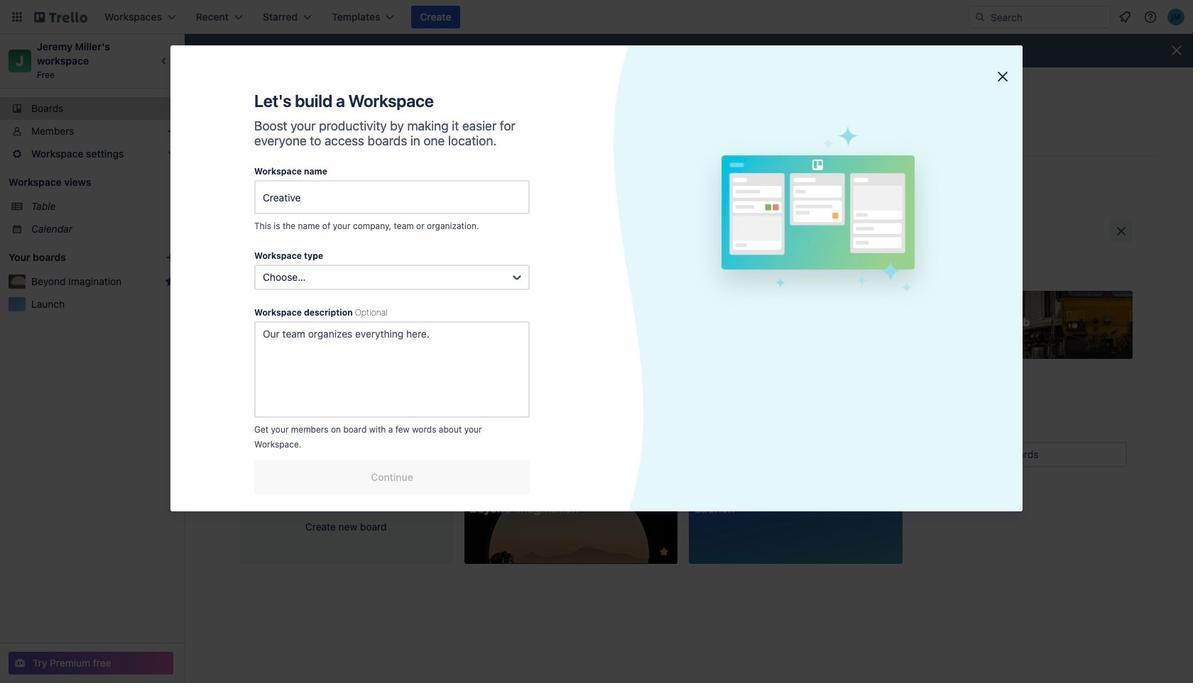 Task type: describe. For each thing, give the bounding box(es) containing it.
workspace navigation collapse icon image
[[155, 51, 175, 71]]

Search field
[[986, 6, 1110, 28]]

search image
[[974, 11, 986, 23]]

Search boards text field
[[949, 442, 1127, 468]]

starred icon image
[[165, 276, 176, 288]]

open information menu image
[[1143, 10, 1158, 24]]



Task type: locate. For each thing, give the bounding box(es) containing it.
add board image
[[165, 252, 176, 263]]

primary element
[[0, 0, 1193, 34]]

jeremy miller (jeremymiller198) image
[[1167, 9, 1185, 26]]

Taco's Co. text field
[[254, 180, 530, 214]]

0 notifications image
[[1116, 9, 1133, 26]]

your boards with 2 items element
[[9, 249, 143, 266]]

Our team organizes everything here. text field
[[254, 322, 530, 418]]



Task type: vqa. For each thing, say whether or not it's contained in the screenshot.
search IMAGE at the top of page
yes



